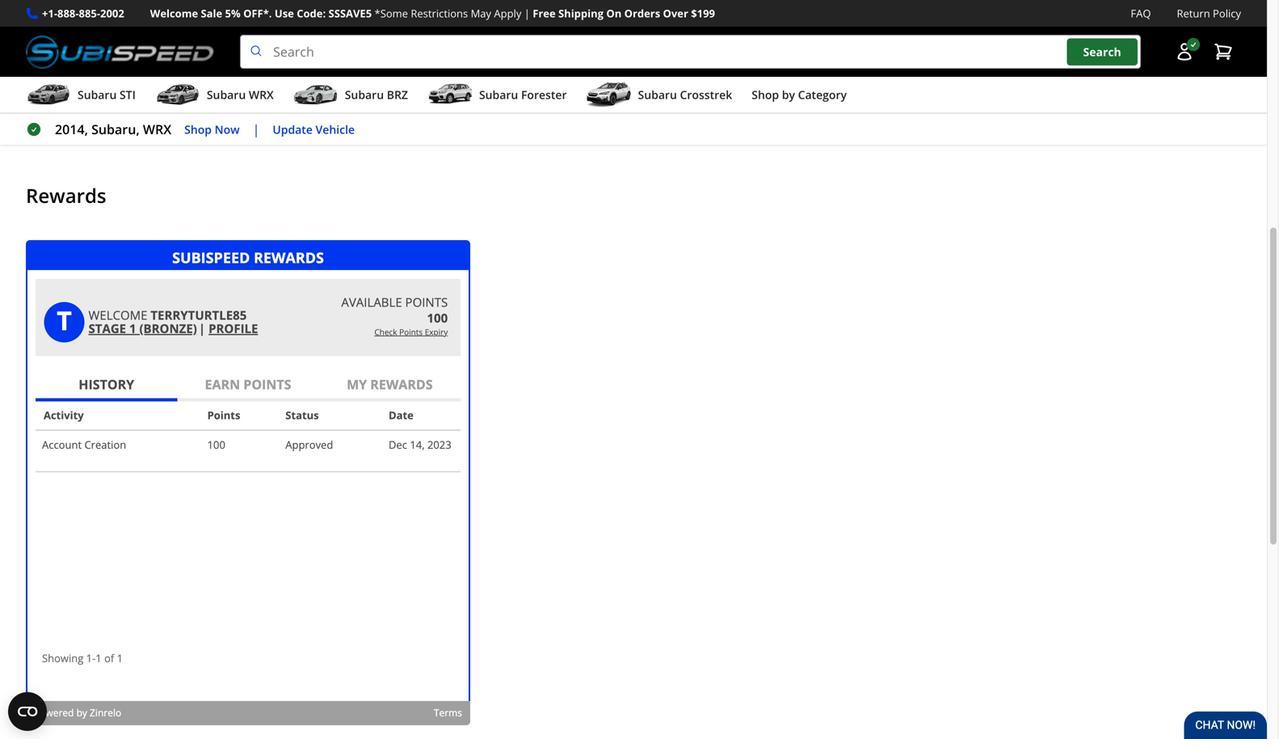 Task type: locate. For each thing, give the bounding box(es) containing it.
a subaru sti thumbnail image image
[[26, 83, 71, 107]]

shop inside 'dropdown button'
[[752, 87, 780, 102]]

free
[[533, 6, 556, 21]]

subaru right a subaru crosstrek thumbnail image
[[638, 87, 677, 102]]

subaru wrx button
[[155, 80, 274, 112]]

subaru wrx
[[207, 87, 274, 102]]

rewards
[[26, 182, 106, 209]]

5 subaru from the left
[[638, 87, 677, 102]]

dialog
[[26, 240, 471, 725]]

wrx down yet.
[[249, 87, 274, 102]]

subaru for subaru crosstrek
[[638, 87, 677, 102]]

subaru sti button
[[26, 80, 136, 112]]

crosstrek
[[680, 87, 733, 102]]

1 horizontal spatial address
[[96, 108, 140, 123]]

off*.
[[243, 6, 272, 21]]

a subaru wrx thumbnail image image
[[155, 83, 200, 107]]

1 horizontal spatial wrx
[[249, 87, 274, 102]]

forester
[[521, 87, 567, 102]]

address down +1-
[[26, 22, 89, 44]]

subaru
[[78, 87, 117, 102], [207, 87, 246, 102], [345, 87, 384, 102], [479, 87, 519, 102], [638, 87, 677, 102]]

subaru up 'add address' at the left of the page
[[78, 87, 117, 102]]

may
[[471, 6, 492, 21]]

$199
[[691, 6, 716, 21]]

0 vertical spatial |
[[525, 6, 530, 21]]

shop left the now
[[184, 121, 212, 137]]

subaru,
[[91, 121, 140, 138]]

shop by category
[[752, 87, 847, 102]]

|
[[525, 6, 530, 21], [253, 121, 260, 138]]

1 vertical spatial wrx
[[143, 121, 172, 138]]

a subaru crosstrek thumbnail image image
[[587, 83, 632, 107]]

you
[[26, 64, 49, 82]]

| left free
[[525, 6, 530, 21]]

shipping
[[559, 6, 604, 21]]

subaru inside dropdown button
[[638, 87, 677, 102]]

a subaru forester thumbnail image image
[[428, 83, 473, 107]]

1 horizontal spatial shop
[[752, 87, 780, 102]]

2014,
[[55, 121, 88, 138]]

update vehicle
[[273, 121, 355, 137]]

open widget image
[[8, 692, 47, 731]]

1 subaru from the left
[[78, 87, 117, 102]]

0 vertical spatial address
[[26, 22, 89, 44]]

0 horizontal spatial address
[[26, 22, 89, 44]]

address down sti
[[96, 108, 140, 123]]

wrx
[[249, 87, 274, 102], [143, 121, 172, 138]]

wrx inside "dropdown button"
[[249, 87, 274, 102]]

subaru inside "dropdown button"
[[207, 87, 246, 102]]

1 horizontal spatial |
[[525, 6, 530, 21]]

subaru inside dropdown button
[[78, 87, 117, 102]]

shop for shop now
[[184, 121, 212, 137]]

search
[[1084, 44, 1122, 59]]

shop left by
[[752, 87, 780, 102]]

add address link
[[26, 100, 187, 132]]

4 subaru from the left
[[479, 87, 519, 102]]

1 vertical spatial address
[[96, 108, 140, 123]]

0 horizontal spatial |
[[253, 121, 260, 138]]

now
[[215, 121, 240, 137]]

1 vertical spatial shop
[[184, 121, 212, 137]]

subaru left brz
[[345, 87, 384, 102]]

subaru brz button
[[293, 80, 408, 112]]

subaru inside dropdown button
[[479, 87, 519, 102]]

subaru inside 'dropdown button'
[[345, 87, 384, 102]]

2 subaru from the left
[[207, 87, 246, 102]]

sti
[[120, 87, 136, 102]]

over
[[663, 6, 689, 21]]

update
[[273, 121, 313, 137]]

welcome sale 5% off*. use code: sssave5 *some restrictions may apply | free shipping on orders over $199
[[150, 6, 716, 21]]

0 vertical spatial shop
[[752, 87, 780, 102]]

1 vertical spatial |
[[253, 121, 260, 138]]

shop
[[752, 87, 780, 102], [184, 121, 212, 137]]

0 horizontal spatial shop
[[184, 121, 212, 137]]

wrx down a subaru wrx thumbnail image
[[143, 121, 172, 138]]

0 vertical spatial wrx
[[249, 87, 274, 102]]

subaru down yet.
[[207, 87, 246, 102]]

3 subaru from the left
[[345, 87, 384, 102]]

any
[[138, 64, 160, 82]]

| right the now
[[253, 121, 260, 138]]

subaru brz
[[345, 87, 408, 102]]

subaru forester button
[[428, 80, 567, 112]]

shop now link
[[184, 120, 240, 139]]

address
[[26, 22, 89, 44], [96, 108, 140, 123]]

on
[[607, 6, 622, 21]]

return policy
[[1178, 6, 1242, 21]]

restrictions
[[411, 6, 468, 21]]

you haven't saved any addresses yet.
[[26, 64, 250, 82]]

subaru left 'forester'
[[479, 87, 519, 102]]



Task type: describe. For each thing, give the bounding box(es) containing it.
2002
[[100, 6, 124, 21]]

haven't
[[52, 64, 96, 82]]

shop for shop by category
[[752, 87, 780, 102]]

use
[[275, 6, 294, 21]]

return policy link
[[1178, 5, 1242, 22]]

885-
[[79, 6, 100, 21]]

subaru crosstrek
[[638, 87, 733, 102]]

*some
[[375, 6, 408, 21]]

yet.
[[228, 64, 250, 82]]

subaru for subaru sti
[[78, 87, 117, 102]]

subaru crosstrek button
[[587, 80, 733, 112]]

category
[[798, 87, 847, 102]]

0 horizontal spatial wrx
[[143, 121, 172, 138]]

vehicle
[[316, 121, 355, 137]]

orders
[[625, 6, 661, 21]]

subispeed logo image
[[26, 35, 214, 69]]

subaru forester
[[479, 87, 567, 102]]

saved
[[100, 64, 135, 82]]

addresses
[[163, 64, 224, 82]]

by
[[782, 87, 796, 102]]

subaru sti
[[78, 87, 136, 102]]

brz
[[387, 87, 408, 102]]

policy
[[1214, 6, 1242, 21]]

search button
[[1068, 38, 1138, 65]]

sale
[[201, 6, 223, 21]]

5%
[[225, 6, 241, 21]]

add address
[[72, 108, 140, 123]]

faq link
[[1131, 5, 1152, 22]]

888-
[[57, 6, 79, 21]]

a subaru brz thumbnail image image
[[293, 83, 339, 107]]

book
[[93, 22, 133, 44]]

update vehicle button
[[273, 120, 355, 139]]

+1-
[[42, 6, 57, 21]]

subaru for subaru forester
[[479, 87, 519, 102]]

button image
[[1176, 42, 1195, 62]]

apply
[[494, 6, 522, 21]]

welcome
[[150, 6, 198, 21]]

search input field
[[240, 35, 1142, 69]]

add
[[72, 108, 94, 123]]

+1-888-885-2002 link
[[42, 5, 124, 22]]

code:
[[297, 6, 326, 21]]

subaru for subaru brz
[[345, 87, 384, 102]]

shop by category button
[[752, 80, 847, 112]]

faq
[[1131, 6, 1152, 21]]

address book
[[26, 22, 133, 44]]

sssave5
[[329, 6, 372, 21]]

+1-888-885-2002
[[42, 6, 124, 21]]

shop now
[[184, 121, 240, 137]]

return
[[1178, 6, 1211, 21]]

subaru for subaru wrx
[[207, 87, 246, 102]]

2014, subaru, wrx
[[55, 121, 172, 138]]



Task type: vqa. For each thing, say whether or not it's contained in the screenshot.
addresses
yes



